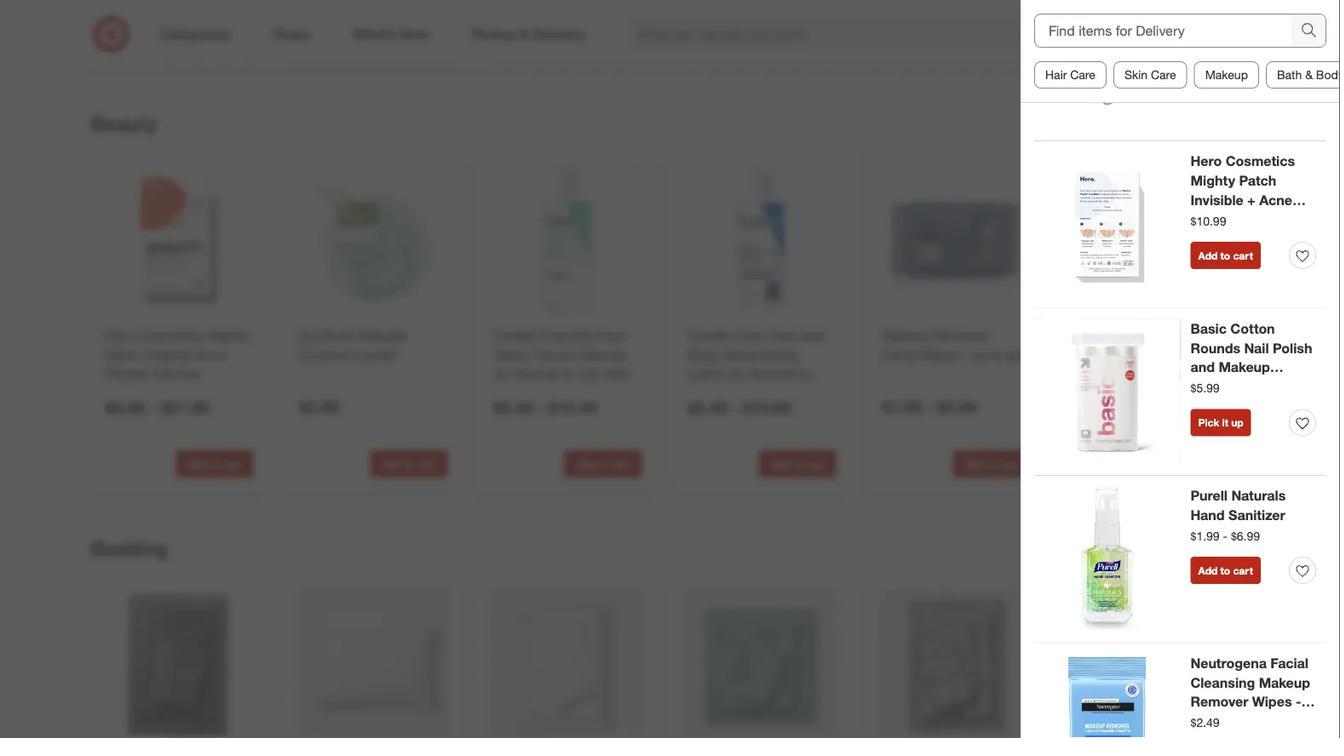 Task type: describe. For each thing, give the bounding box(es) containing it.
pack
[[1232, 714, 1264, 730]]

body inside 'cerave daily face and body moisturizing lotion for normal to dry skin - fragrance free'
[[688, 347, 720, 363]]

bath & body
[[1277, 67, 1341, 82]]

ecotools for ecotools charcoal ecopouf loofah
[[1191, 0, 1248, 2]]

up™ inside basic cotton rounds nail polish and makeup remover pads - 100ct - 300ct - up & up™
[[1204, 418, 1228, 434]]

pick for basic cotton rounds nail polish and makeup remover pads - 100ct - 300ct - up & up™
[[1199, 417, 1220, 430]]

$1.99 for $1.99 - $6.99
[[1191, 529, 1220, 544]]

makeup remover facial wipes - up & up™
[[883, 327, 1027, 363]]

cerave face wash, hydrating facial cleanser for normal to dry skin $5.49 - $15.49
[[1077, 327, 1215, 418]]

pick it up for ecotools charcoal ecopouf loofah
[[1199, 62, 1244, 75]]

cotton
[[1231, 320, 1275, 337]]

purell
[[1191, 488, 1228, 505]]

ecotools charcoal ecopouf loofah
[[1191, 0, 1311, 22]]

facial inside makeup remover facial wipes - up & up™
[[883, 347, 918, 363]]

makeup inside makeup button
[[1206, 67, 1248, 82]]

search button
[[1039, 15, 1080, 56]]

$1.99 for $1.99 - $5.99
[[883, 398, 922, 417]]

$5.49 - $13.69
[[688, 398, 792, 418]]

delicate
[[357, 327, 407, 344]]

pads
[[1253, 379, 1285, 395]]

dialog containing ecotools charcoal ecopouf loofah
[[1021, 0, 1341, 739]]

shop more
[[1186, 543, 1253, 560]]

$5.99 inside dialog
[[1191, 381, 1220, 396]]

hair
[[1046, 67, 1067, 82]]

skin care button
[[1114, 61, 1188, 89]]

$10.99
[[1191, 214, 1227, 228]]

for inside 'cerave daily face and body moisturizing lotion for normal to dry skin - fragrance free'
[[730, 366, 746, 383]]

polish
[[1273, 340, 1313, 357]]

hero for hero cosmetics mighty patch invisible + acne pimple patches - 24ct
[[1191, 153, 1222, 170]]

up down 300ct
[[1232, 417, 1244, 430]]

cerave foaming face wash, facial cleanser for normal to oily skin link
[[494, 326, 639, 385]]

face inside cerave face wash, hydrating facial cleanser for normal to dry skin $5.49 - $15.49
[[1124, 327, 1153, 344]]

free
[[688, 405, 715, 422]]

pimple inside hero cosmetics mighty patch invisible + acne pimple patches - 24ct
[[1191, 211, 1235, 228]]

Find items for Delivery search field
[[1035, 14, 1292, 47]]

wipes inside neutrogena facial cleansing makeup remover wipes - travel pack - 7ct
[[1253, 694, 1293, 711]]

bath
[[1277, 67, 1302, 82]]

body inside button
[[1317, 67, 1341, 82]]

ecotools delicate ecopouf loofah link
[[300, 326, 444, 365]]

to inside 'cerave daily face and body moisturizing lotion for normal to dry skin - fragrance free'
[[798, 366, 810, 383]]

skin inside cerave face wash, hydrating facial cleanser for normal to dry skin $5.49 - $15.49
[[1102, 386, 1128, 402]]

moisturizing
[[724, 347, 798, 363]]

bath & body button
[[1266, 61, 1341, 89]]

hero cosmetics mighty patch invisible + acne pimple patches - 24ct link
[[1191, 152, 1317, 247]]

$1.99 - $5.99
[[883, 398, 977, 417]]

facial inside cerave face wash, hydrating facial cleanser for normal to dry skin $5.49 - $15.49
[[1139, 347, 1175, 363]]

cleanser for cerave foaming face wash, facial cleanser for normal to oily skin
[[573, 347, 628, 363]]

ecotools charcoal ecopouf loofah link
[[1191, 0, 1317, 23]]

lotion
[[688, 366, 726, 383]]

search
[[1039, 27, 1080, 44]]

hero cosmetics mighty patch original acne pimple patches link
[[105, 326, 250, 385]]

facial inside neutrogena facial cleansing makeup remover wipes - travel pack - 7ct
[[1271, 655, 1309, 672]]

hydrating
[[1077, 347, 1136, 363]]

mighty for acne
[[208, 327, 249, 344]]

cerave for $5.49 - $15.49
[[494, 327, 537, 344]]

$5.49 - $15.49
[[494, 398, 597, 418]]

purell naturals hand sanitizer
[[1191, 488, 1286, 524]]

$8.99 - $21.99
[[105, 398, 209, 418]]

it for basic cotton rounds nail polish and makeup remover pads - 100ct - 300ct - up & up™
[[1223, 417, 1229, 430]]

wipes inside makeup remover facial wipes - up & up™
[[922, 347, 959, 363]]

loofah for delicate
[[355, 347, 397, 363]]

$21.99
[[160, 398, 209, 418]]

100ct
[[1191, 398, 1226, 415]]

naturals
[[1232, 488, 1286, 505]]

neutrogena
[[1191, 655, 1267, 672]]

makeup remover facial wipes - up & up™ link
[[883, 326, 1027, 365]]

cosmetics for acne
[[139, 327, 204, 344]]

cerave for $5.49 - $13.69
[[688, 327, 731, 344]]

patch for acne
[[1240, 172, 1277, 189]]

foaming
[[541, 327, 593, 344]]

purell naturals hand sanitizer link
[[1191, 487, 1317, 526]]

cerave inside cerave face wash, hydrating facial cleanser for normal to dry skin $5.49 - $15.49
[[1077, 327, 1120, 344]]

acne inside hero cosmetics mighty patch original acne pimple patches
[[195, 347, 226, 363]]

+
[[1248, 192, 1256, 209]]

normal for cerave foaming face wash, facial cleanser for normal to oily skin
[[514, 366, 558, 383]]

to inside cerave face wash, hydrating facial cleanser for normal to dry skin $5.49 - $15.49
[[1203, 366, 1215, 383]]

$2.99
[[300, 398, 339, 417]]

$15.49 inside cerave face wash, hydrating facial cleanser for normal to dry skin $5.49 - $15.49
[[1132, 398, 1180, 418]]

patches inside hero cosmetics mighty patch invisible + acne pimple patches - 24ct
[[1239, 211, 1292, 228]]

$5.49 for $5.49 - $15.49
[[494, 398, 533, 418]]

invisible
[[1191, 192, 1244, 209]]

- inside cerave face wash, hydrating facial cleanser for normal to dry skin $5.49 - $15.49
[[1121, 398, 1127, 418]]

$8.99
[[105, 398, 145, 418]]

sanitizer
[[1229, 507, 1286, 524]]

basic cotton rounds nail polish and makeup remover pads - 100ct - 300ct - up & up™
[[1191, 320, 1313, 434]]

remover inside basic cotton rounds nail polish and makeup remover pads - 100ct - 300ct - up & up™
[[1191, 379, 1249, 395]]

basic cotton rounds nail polish and makeup remover pads - 100ct - 300ct - up & up™ link
[[1191, 319, 1317, 434]]

- inside makeup remover facial wipes - up & up™
[[963, 347, 968, 363]]

cerave foaming face wash, facial cleanser for normal to oily skin
[[494, 327, 631, 383]]

cleanser for cerave face wash, hydrating facial cleanser for normal to dry skin $5.49 - $15.49
[[1077, 366, 1131, 383]]

pick it up button for basic cotton rounds nail polish and makeup remover pads - 100ct - 300ct - up & up™
[[1191, 410, 1252, 437]]

ecopouf for ecotools delicate ecopouf loofah
[[300, 347, 351, 363]]

for for cerave foaming face wash, facial cleanser for normal to oily skin
[[494, 366, 510, 383]]

7ct
[[1278, 714, 1298, 730]]

acne inside hero cosmetics mighty patch invisible + acne pimple patches - 24ct
[[1260, 192, 1293, 209]]

for for cerave face wash, hydrating facial cleanser for normal to dry skin $5.49 - $15.49
[[1135, 366, 1151, 383]]

$13.69
[[743, 398, 792, 418]]

basic
[[1191, 320, 1227, 337]]

cosmetics for +
[[1226, 153, 1295, 170]]

patches inside hero cosmetics mighty patch original acne pimple patches
[[151, 366, 200, 383]]



Task type: locate. For each thing, give the bounding box(es) containing it.
normal down moisturizing
[[750, 366, 794, 383]]

original
[[144, 347, 191, 363]]

up
[[1232, 62, 1244, 75], [972, 347, 988, 363], [1288, 398, 1304, 415], [1232, 417, 1244, 430]]

daily
[[735, 327, 765, 344]]

ecopouf inside ecotools charcoal ecopouf loofah
[[1191, 5, 1246, 22]]

up™
[[1004, 347, 1027, 363], [1204, 418, 1228, 434]]

cosmetics inside hero cosmetics mighty patch original acne pimple patches
[[139, 327, 204, 344]]

remover
[[935, 327, 990, 344], [1191, 379, 1249, 395], [1191, 694, 1249, 711]]

care for hair care
[[1071, 67, 1096, 82]]

ecopouf up $2.99
[[300, 347, 351, 363]]

$1.99 - $6.99
[[1191, 529, 1260, 544]]

0 horizontal spatial &
[[992, 347, 1000, 363]]

standard/queen overfilled plush bed pillow - room essentials™ image
[[296, 590, 448, 739], [296, 590, 448, 739]]

1 horizontal spatial cleanser
[[1077, 366, 1131, 383]]

0 vertical spatial pick it up button
[[1191, 55, 1252, 82]]

care for skin care
[[1151, 67, 1177, 82]]

0 horizontal spatial cerave
[[494, 327, 537, 344]]

1 vertical spatial pick it up button
[[1191, 410, 1252, 437]]

0 horizontal spatial pimple
[[105, 366, 147, 383]]

it down 100ct
[[1223, 417, 1229, 430]]

$5.49 for $5.49 - $13.69
[[688, 398, 728, 418]]

1 pick it up button from the top
[[1191, 55, 1252, 82]]

patch inside hero cosmetics mighty patch invisible + acne pimple patches - 24ct
[[1240, 172, 1277, 189]]

0 vertical spatial hero
[[1191, 153, 1222, 170]]

cerave face wash, hydrating facial cleanser for normal to dry skin link
[[1077, 326, 1222, 402]]

loofah inside ecotools delicate ecopouf loofah
[[355, 347, 397, 363]]

$5.49 down lotion
[[688, 398, 728, 418]]

patches
[[1239, 211, 1292, 228], [151, 366, 200, 383]]

for up $5.49 - $15.49
[[494, 366, 510, 383]]

1 horizontal spatial patch
[[1240, 172, 1277, 189]]

1 horizontal spatial $1.99
[[1191, 529, 1220, 544]]

skin down find items for delivery 'search field'
[[1125, 67, 1148, 82]]

24ct
[[1191, 231, 1219, 247]]

hero up '$8.99'
[[105, 327, 135, 344]]

1 vertical spatial mighty
[[208, 327, 249, 344]]

up™ inside makeup remover facial wipes - up & up™
[[1004, 347, 1027, 363]]

What can we help you find? suggestions appear below search field
[[627, 15, 1051, 53]]

1 horizontal spatial cerave
[[688, 327, 731, 344]]

bedding
[[91, 537, 168, 561]]

0 vertical spatial acne
[[1260, 192, 1293, 209]]

mighty for +
[[1191, 172, 1236, 189]]

1 horizontal spatial for
[[730, 366, 746, 383]]

face right foaming
[[597, 327, 626, 344]]

patch up "+"
[[1240, 172, 1277, 189]]

3 face from the left
[[1124, 327, 1153, 344]]

face inside 'cerave daily face and body moisturizing lotion for normal to dry skin - fragrance free'
[[769, 327, 798, 344]]

cerave face wash, hydrating facial cleanser for normal to dry skin image
[[1073, 164, 1225, 316], [1073, 164, 1225, 316]]

cleanser down hydrating
[[1077, 366, 1131, 383]]

0 horizontal spatial for
[[494, 366, 510, 383]]

$15.49 down oily at left
[[549, 398, 597, 418]]

face up moisturizing
[[769, 327, 798, 344]]

skin inside skin care button
[[1125, 67, 1148, 82]]

remover inside neutrogena facial cleansing makeup remover wipes - travel pack - 7ct
[[1191, 694, 1249, 711]]

0 horizontal spatial loofah
[[355, 347, 397, 363]]

0 horizontal spatial cleanser
[[573, 347, 628, 363]]

pimple up '$8.99'
[[105, 366, 147, 383]]

hero cosmetics mighty patch original acne pimple patches
[[105, 327, 249, 383]]

1 vertical spatial $5.99
[[938, 398, 977, 417]]

hero
[[1191, 153, 1222, 170], [105, 327, 135, 344]]

beauty
[[91, 112, 157, 135]]

0 vertical spatial remover
[[935, 327, 990, 344]]

0 vertical spatial wash,
[[1157, 327, 1194, 344]]

1 horizontal spatial acne
[[1260, 192, 1293, 209]]

0 vertical spatial body
[[1317, 67, 1341, 82]]

pick it up button for ecotools charcoal ecopouf loofah
[[1191, 55, 1252, 82]]

dry up free
[[688, 386, 710, 402]]

cerave inside 'cerave daily face and body moisturizing lotion for normal to dry skin - fragrance free'
[[688, 327, 731, 344]]

$5.49 inside cerave face wash, hydrating facial cleanser for normal to dry skin $5.49 - $15.49
[[1077, 398, 1116, 418]]

cleanser inside cerave foaming face wash, facial cleanser for normal to oily skin
[[573, 347, 628, 363]]

cleanser inside cerave face wash, hydrating facial cleanser for normal to dry skin $5.49 - $15.49
[[1077, 366, 1131, 383]]

1 vertical spatial acne
[[195, 347, 226, 363]]

cerave up hydrating
[[1077, 327, 1120, 344]]

1 horizontal spatial face
[[769, 327, 798, 344]]

0 horizontal spatial normal
[[514, 366, 558, 383]]

$15.49
[[549, 398, 597, 418], [1132, 398, 1180, 418]]

2 pick from the top
[[1199, 417, 1220, 430]]

pick
[[1199, 62, 1220, 75], [1199, 417, 1220, 430]]

mighty inside hero cosmetics mighty patch original acne pimple patches
[[208, 327, 249, 344]]

0 vertical spatial wipes
[[922, 347, 959, 363]]

$15.49 left 100ct
[[1132, 398, 1180, 418]]

dry down hydrating
[[1077, 386, 1098, 402]]

0 horizontal spatial face
[[597, 327, 626, 344]]

1 horizontal spatial wipes
[[1253, 694, 1293, 711]]

pick right skin care
[[1199, 62, 1220, 75]]

3 $5.49 from the left
[[1077, 398, 1116, 418]]

0 horizontal spatial ecotools
[[300, 327, 353, 344]]

dry inside 'cerave daily face and body moisturizing lotion for normal to dry skin - fragrance free'
[[688, 386, 710, 402]]

wipes
[[922, 347, 959, 363], [1253, 694, 1293, 711]]

facial up $1.99 - $5.99
[[883, 347, 918, 363]]

ecotools delicate ecopouf loofah image
[[296, 164, 448, 316], [296, 164, 448, 316]]

pimple down invisible
[[1191, 211, 1235, 228]]

1 horizontal spatial body
[[1317, 67, 1341, 82]]

ecotools delicate ecopouf loofah
[[300, 327, 407, 363]]

1 horizontal spatial $15.49
[[1132, 398, 1180, 418]]

makeup button
[[1195, 61, 1260, 89]]

normal inside 'cerave daily face and body moisturizing lotion for normal to dry skin - fragrance free'
[[750, 366, 794, 383]]

2 horizontal spatial $5.49
[[1077, 398, 1116, 418]]

body right bath in the top of the page
[[1317, 67, 1341, 82]]

makeup
[[1206, 67, 1248, 82], [883, 327, 931, 344], [1219, 359, 1271, 376], [1259, 675, 1311, 691]]

for inside cerave foaming face wash, facial cleanser for normal to oily skin
[[494, 366, 510, 383]]

fragrance
[[753, 386, 814, 402]]

1 vertical spatial $1.99
[[1191, 529, 1220, 544]]

for down hydrating
[[1135, 366, 1151, 383]]

cerave left foaming
[[494, 327, 537, 344]]

up right 300ct
[[1288, 398, 1304, 415]]

1 horizontal spatial care
[[1151, 67, 1177, 82]]

acne
[[1260, 192, 1293, 209], [195, 347, 226, 363]]

300ct
[[1240, 398, 1275, 415]]

0 vertical spatial patches
[[1239, 211, 1292, 228]]

hero inside hero cosmetics mighty patch invisible + acne pimple patches - 24ct
[[1191, 153, 1222, 170]]

0 horizontal spatial wash,
[[494, 347, 531, 363]]

oily
[[578, 366, 601, 383]]

0 vertical spatial cleanser
[[573, 347, 628, 363]]

1 cerave from the left
[[494, 327, 537, 344]]

hero cosmetics mighty patch invisible + acne pimple patches - 24ct
[[1191, 153, 1301, 247]]

2 care from the left
[[1151, 67, 1177, 82]]

1 vertical spatial hero
[[105, 327, 135, 344]]

normal for cerave face wash, hydrating facial cleanser for normal to dry skin $5.49 - $15.49
[[1155, 366, 1199, 383]]

2 horizontal spatial cerave
[[1077, 327, 1120, 344]]

cleanser up oily at left
[[573, 347, 628, 363]]

facial down foaming
[[534, 347, 570, 363]]

1 vertical spatial cosmetics
[[139, 327, 204, 344]]

400 thread count printed performance sheet set - threshold™ image
[[879, 590, 1031, 739], [879, 590, 1031, 739]]

hero cosmetics mighty patch invisible + acne pimple patches - 24ct image
[[1035, 152, 1181, 298], [1035, 152, 1181, 298]]

loofah down the charcoal
[[1249, 5, 1294, 22]]

1 horizontal spatial wash,
[[1157, 327, 1194, 344]]

for down moisturizing
[[730, 366, 746, 383]]

normal up 100ct
[[1155, 366, 1199, 383]]

1 $15.49 from the left
[[549, 398, 597, 418]]

face inside cerave foaming face wash, facial cleanser for normal to oily skin
[[597, 327, 626, 344]]

1 pick it up from the top
[[1199, 62, 1244, 75]]

neutrogena facial cleansing makeup remover wipes - travel pack - 7ct image
[[1035, 654, 1181, 739], [1035, 654, 1181, 739]]

loofah down delicate at the left
[[355, 347, 397, 363]]

pimple
[[1191, 211, 1235, 228], [105, 366, 147, 383]]

add to cart
[[187, 33, 242, 45], [382, 33, 437, 45], [576, 33, 631, 45], [770, 33, 825, 45], [965, 33, 1019, 45], [1159, 33, 1214, 45], [1199, 249, 1254, 262], [187, 458, 242, 471], [382, 458, 437, 471], [576, 458, 631, 471], [770, 458, 825, 471], [965, 458, 1019, 471], [1159, 458, 1214, 471], [1199, 565, 1254, 578]]

1 vertical spatial ecotools
[[300, 327, 353, 344]]

mighty up invisible
[[1191, 172, 1236, 189]]

0 horizontal spatial hero
[[105, 327, 135, 344]]

- inside hero cosmetics mighty patch invisible + acne pimple patches - 24ct
[[1295, 211, 1301, 228]]

neutrogena facial cleansing makeup remover wipes - travel pack - 7ct link
[[1191, 654, 1317, 730]]

to inside cerave foaming face wash, facial cleanser for normal to oily skin
[[562, 366, 574, 383]]

0 vertical spatial and
[[802, 327, 825, 344]]

1 vertical spatial it
[[1223, 417, 1229, 430]]

skin care
[[1125, 67, 1177, 82]]

skin down lotion
[[713, 386, 740, 402]]

mighty inside hero cosmetics mighty patch invisible + acne pimple patches - 24ct
[[1191, 172, 1236, 189]]

1 vertical spatial ecopouf
[[300, 347, 351, 363]]

charcoal
[[1252, 0, 1311, 2]]

wash, inside cerave foaming face wash, facial cleanser for normal to oily skin
[[494, 347, 531, 363]]

skin inside cerave foaming face wash, facial cleanser for normal to oily skin
[[605, 366, 631, 383]]

0 horizontal spatial body
[[688, 347, 720, 363]]

up inside makeup remover facial wipes - up & up™
[[972, 347, 988, 363]]

patch left original
[[105, 347, 140, 363]]

2 vertical spatial &
[[1191, 418, 1200, 434]]

0 vertical spatial pick it up
[[1199, 62, 1244, 75]]

facial up 7ct on the bottom right
[[1271, 655, 1309, 672]]

1 horizontal spatial normal
[[750, 366, 794, 383]]

hero for hero cosmetics mighty patch original acne pimple patches
[[105, 327, 135, 344]]

ecotools inside ecotools delicate ecopouf loofah
[[300, 327, 353, 344]]

1 horizontal spatial pimple
[[1191, 211, 1235, 228]]

2 face from the left
[[769, 327, 798, 344]]

cleanser
[[573, 347, 628, 363], [1077, 366, 1131, 383]]

skin inside 'cerave daily face and body moisturizing lotion for normal to dry skin - fragrance free'
[[713, 386, 740, 402]]

hair care
[[1046, 67, 1096, 82]]

makeup inside basic cotton rounds nail polish and makeup remover pads - 100ct - 300ct - up & up™
[[1219, 359, 1271, 376]]

1 horizontal spatial $5.49
[[688, 398, 728, 418]]

2 cerave from the left
[[688, 327, 731, 344]]

mighty
[[1191, 172, 1236, 189], [208, 327, 249, 344]]

1 vertical spatial remover
[[1191, 379, 1249, 395]]

2 horizontal spatial &
[[1306, 67, 1313, 82]]

body up lotion
[[688, 347, 720, 363]]

pick it up for basic cotton rounds nail polish and makeup remover pads - 100ct - 300ct - up & up™
[[1199, 417, 1244, 430]]

facial
[[534, 347, 570, 363], [883, 347, 918, 363], [1139, 347, 1175, 363], [1271, 655, 1309, 672]]

1 horizontal spatial cosmetics
[[1226, 153, 1295, 170]]

0 vertical spatial pick
[[1199, 62, 1220, 75]]

and inside 'cerave daily face and body moisturizing lotion for normal to dry skin - fragrance free'
[[802, 327, 825, 344]]

1 dry from the left
[[688, 386, 710, 402]]

wash, inside cerave face wash, hydrating facial cleanser for normal to dry skin $5.49 - $15.49
[[1157, 327, 1194, 344]]

patches down "+"
[[1239, 211, 1292, 228]]

& inside basic cotton rounds nail polish and makeup remover pads - 100ct - 300ct - up & up™
[[1191, 418, 1200, 434]]

makeup down the "nail"
[[1219, 359, 1271, 376]]

hero up invisible
[[1191, 153, 1222, 170]]

ecotools
[[1191, 0, 1248, 2], [300, 327, 353, 344]]

$5.49 down cerave foaming face wash, facial cleanser for normal to oily skin
[[494, 398, 533, 418]]

care down find items for delivery 'search field'
[[1151, 67, 1177, 82]]

1 pick from the top
[[1199, 62, 1220, 75]]

1 care from the left
[[1071, 67, 1096, 82]]

makeup up $1.99 - $5.99
[[883, 327, 931, 344]]

dialog
[[1021, 0, 1341, 739]]

facial right hydrating
[[1139, 347, 1175, 363]]

ecotools inside ecotools charcoal ecopouf loofah
[[1191, 0, 1248, 2]]

$1.99 down hand
[[1191, 529, 1220, 544]]

3 cerave from the left
[[1077, 327, 1120, 344]]

1 normal from the left
[[514, 366, 558, 383]]

$5.49 down hydrating
[[1077, 398, 1116, 418]]

ecopouf up makeup button
[[1191, 5, 1246, 22]]

normal inside cerave face wash, hydrating facial cleanser for normal to dry skin $5.49 - $15.49
[[1155, 366, 1199, 383]]

care right hair
[[1071, 67, 1096, 82]]

cerave daily face and body moisturizing lotion for normal to dry skin - fragrance free image
[[685, 164, 836, 316], [685, 164, 836, 316]]

cerave foaming face wash, facial cleanser for normal to oily skin image
[[490, 164, 642, 316], [490, 164, 642, 316]]

cosmetics up "+"
[[1226, 153, 1295, 170]]

makeup left bath in the top of the page
[[1206, 67, 1248, 82]]

up inside basic cotton rounds nail polish and makeup remover pads - 100ct - 300ct - up & up™
[[1288, 398, 1304, 415]]

0 vertical spatial $1.99
[[883, 398, 922, 417]]

nail
[[1245, 340, 1270, 357]]

1 vertical spatial pick it up
[[1199, 417, 1244, 430]]

0 horizontal spatial and
[[802, 327, 825, 344]]

2 pick it up button from the top
[[1191, 410, 1252, 437]]

pimple inside hero cosmetics mighty patch original acne pimple patches
[[105, 366, 147, 383]]

2 horizontal spatial face
[[1124, 327, 1153, 344]]

cosmetics inside hero cosmetics mighty patch invisible + acne pimple patches - 24ct
[[1226, 153, 1295, 170]]

loofah inside ecotools charcoal ecopouf loofah
[[1249, 5, 1294, 22]]

face for $15.49
[[597, 327, 626, 344]]

1 horizontal spatial loofah
[[1249, 5, 1294, 22]]

1 vertical spatial up™
[[1204, 418, 1228, 434]]

microfiber solid sheet set - room essentials™ image
[[102, 590, 254, 739], [102, 590, 254, 739]]

pick down 100ct
[[1199, 417, 1220, 430]]

2 vertical spatial remover
[[1191, 694, 1249, 711]]

0 horizontal spatial up™
[[1004, 347, 1027, 363]]

-
[[1295, 211, 1301, 228], [963, 347, 968, 363], [1289, 379, 1294, 395], [744, 386, 749, 402], [926, 398, 933, 417], [149, 398, 156, 418], [538, 398, 544, 418], [732, 398, 739, 418], [1121, 398, 1127, 418], [1230, 398, 1236, 415], [1279, 398, 1284, 415], [1223, 529, 1228, 544], [1296, 694, 1302, 711], [1268, 714, 1274, 730]]

facial inside cerave foaming face wash, facial cleanser for normal to oily skin
[[534, 347, 570, 363]]

pick it up down 100ct
[[1199, 417, 1244, 430]]

0 horizontal spatial care
[[1071, 67, 1096, 82]]

care
[[1071, 67, 1096, 82], [1151, 67, 1177, 82]]

0 vertical spatial pimple
[[1191, 211, 1235, 228]]

loofah for charcoal
[[1249, 5, 1294, 22]]

0 vertical spatial $5.99
[[1191, 381, 1220, 396]]

0 vertical spatial cosmetics
[[1226, 153, 1295, 170]]

skin right oily at left
[[605, 366, 631, 383]]

hero inside hero cosmetics mighty patch original acne pimple patches
[[105, 327, 135, 344]]

2 horizontal spatial normal
[[1155, 366, 1199, 383]]

0 horizontal spatial wipes
[[922, 347, 959, 363]]

normal
[[514, 366, 558, 383], [750, 366, 794, 383], [1155, 366, 1199, 383]]

0 horizontal spatial patch
[[105, 347, 140, 363]]

ecotools left the charcoal
[[1191, 0, 1248, 2]]

1 vertical spatial patch
[[105, 347, 140, 363]]

patch for pimple
[[105, 347, 140, 363]]

shop
[[1186, 543, 1218, 560]]

0 vertical spatial ecopouf
[[1191, 5, 1246, 22]]

ecotools left delicate at the left
[[300, 327, 353, 344]]

1 horizontal spatial and
[[1191, 359, 1215, 376]]

1 horizontal spatial $5.99
[[1191, 381, 1220, 396]]

2 for from the left
[[730, 366, 746, 383]]

1 horizontal spatial patches
[[1239, 211, 1292, 228]]

0 vertical spatial &
[[1306, 67, 1313, 82]]

$6.99
[[1231, 529, 1260, 544]]

- inside 'cerave daily face and body moisturizing lotion for normal to dry skin - fragrance free'
[[744, 386, 749, 402]]

1 horizontal spatial dry
[[1077, 386, 1098, 402]]

& inside makeup remover facial wipes - up & up™
[[992, 347, 1000, 363]]

1 horizontal spatial up™
[[1204, 418, 1228, 434]]

mighty up $21.99
[[208, 327, 249, 344]]

2 horizontal spatial for
[[1135, 366, 1151, 383]]

remover up 100ct
[[1191, 379, 1249, 395]]

remover up $1.99 - $5.99
[[935, 327, 990, 344]]

patch inside hero cosmetics mighty patch original acne pimple patches
[[105, 347, 140, 363]]

2 $15.49 from the left
[[1132, 398, 1180, 418]]

patch
[[1240, 172, 1277, 189], [105, 347, 140, 363]]

remover inside makeup remover facial wipes - up & up™
[[935, 327, 990, 344]]

2 $5.49 from the left
[[688, 398, 728, 418]]

rounds
[[1191, 340, 1241, 357]]

up up $1.99 - $5.99
[[972, 347, 988, 363]]

for inside cerave face wash, hydrating facial cleanser for normal to dry skin $5.49 - $15.49
[[1135, 366, 1151, 383]]

cerave daily face and body moisturizing lotion for normal to dry skin - fragrance free
[[688, 327, 825, 422]]

1 face from the left
[[597, 327, 626, 344]]

ecopouf for ecotools charcoal ecopouf loofah
[[1191, 5, 1246, 22]]

2 normal from the left
[[750, 366, 794, 383]]

wipes up $1.99 - $5.99
[[922, 347, 959, 363]]

and inside basic cotton rounds nail polish and makeup remover pads - 100ct - 300ct - up & up™
[[1191, 359, 1215, 376]]

dry inside cerave face wash, hydrating facial cleanser for normal to dry skin $5.49 - $15.49
[[1077, 386, 1098, 402]]

1 vertical spatial wipes
[[1253, 694, 1293, 711]]

remover down cleansing
[[1191, 694, 1249, 711]]

$5.49
[[494, 398, 533, 418], [688, 398, 728, 418], [1077, 398, 1116, 418]]

skin down hydrating
[[1102, 386, 1128, 402]]

cleansing
[[1191, 675, 1256, 691]]

& inside button
[[1306, 67, 1313, 82]]

travel
[[1191, 714, 1229, 730]]

cerave daily face and body moisturizing lotion for normal to dry skin - fragrance free link
[[688, 326, 833, 422]]

normal inside cerave foaming face wash, facial cleanser for normal to oily skin
[[514, 366, 558, 383]]

$2.49
[[1191, 716, 1220, 731]]

0 vertical spatial ecotools
[[1191, 0, 1248, 2]]

2 dry from the left
[[1077, 386, 1098, 402]]

and right daily on the top
[[802, 327, 825, 344]]

0 horizontal spatial patches
[[151, 366, 200, 383]]

basic cotton rounds nail polish and makeup remover pads - 100ct - 300ct - up & up™ image
[[1035, 319, 1181, 465], [1035, 319, 1181, 465]]

makeup inside neutrogena facial cleansing makeup remover wipes - travel pack - 7ct
[[1259, 675, 1311, 691]]

body
[[1317, 67, 1341, 82], [688, 347, 720, 363]]

normal up $5.49 - $15.49
[[514, 366, 558, 383]]

1 horizontal spatial hero
[[1191, 153, 1222, 170]]

makeup inside makeup remover facial wipes - up & up™
[[883, 327, 931, 344]]

acne right original
[[195, 347, 226, 363]]

1 vertical spatial &
[[992, 347, 1000, 363]]

wipes up 7ct on the bottom right
[[1253, 694, 1293, 711]]

ecotools for ecotools delicate ecopouf loofah
[[300, 327, 353, 344]]

loofah
[[1249, 5, 1294, 22], [355, 347, 397, 363]]

add
[[187, 33, 207, 45], [382, 33, 401, 45], [576, 33, 595, 45], [770, 33, 790, 45], [965, 33, 984, 45], [1159, 33, 1178, 45], [1199, 249, 1218, 262], [187, 458, 207, 471], [382, 458, 401, 471], [576, 458, 595, 471], [770, 458, 790, 471], [965, 458, 984, 471], [1159, 458, 1178, 471], [1199, 565, 1218, 578]]

wash,
[[1157, 327, 1194, 344], [494, 347, 531, 363]]

3 for from the left
[[1135, 366, 1151, 383]]

cosmetics up original
[[139, 327, 204, 344]]

hero cosmetics mighty patch original acne pimple patches image
[[102, 164, 254, 316], [102, 164, 254, 316]]

0 vertical spatial mighty
[[1191, 172, 1236, 189]]

0 horizontal spatial $5.49
[[494, 398, 533, 418]]

1 it from the top
[[1223, 62, 1229, 75]]

face
[[597, 327, 626, 344], [769, 327, 798, 344], [1124, 327, 1153, 344]]

hair care button
[[1035, 61, 1107, 89]]

0 vertical spatial up™
[[1004, 347, 1027, 363]]

$1.99 down makeup remover facial wipes - up & up™
[[883, 398, 922, 417]]

1 $5.49 from the left
[[494, 398, 533, 418]]

pick it up
[[1199, 62, 1244, 75], [1199, 417, 1244, 430]]

it for ecotools charcoal ecopouf loofah
[[1223, 62, 1229, 75]]

ecotools charcoal ecopouf loofah image
[[1035, 0, 1181, 130], [1035, 0, 1181, 130]]

up left bath in the top of the page
[[1232, 62, 1244, 75]]

ecopouf inside ecotools delicate ecopouf loofah
[[300, 347, 351, 363]]

neutrogena facial cleansing makeup remover wipes - travel pack - 7ct
[[1191, 655, 1311, 730]]

makeup up 7ct on the bottom right
[[1259, 675, 1311, 691]]

0 horizontal spatial ecopouf
[[300, 347, 351, 363]]

more
[[1222, 543, 1253, 560]]

face up hydrating
[[1124, 327, 1153, 344]]

hand
[[1191, 507, 1225, 524]]

patches down original
[[151, 366, 200, 383]]

1 vertical spatial cleanser
[[1077, 366, 1131, 383]]

1 horizontal spatial ecotools
[[1191, 0, 1248, 2]]

printed microfiber sheet set - room essentials™ image
[[685, 590, 836, 739], [685, 590, 836, 739]]

pick for ecotools charcoal ecopouf loofah
[[1199, 62, 1220, 75]]

it
[[1223, 62, 1229, 75], [1223, 417, 1229, 430]]

$5.99 down makeup remover facial wipes - up & up™ link
[[938, 398, 977, 417]]

and down 'rounds'
[[1191, 359, 1215, 376]]

3 normal from the left
[[1155, 366, 1199, 383]]

1 horizontal spatial ecopouf
[[1191, 5, 1246, 22]]

0 horizontal spatial mighty
[[208, 327, 249, 344]]

cerave
[[494, 327, 537, 344], [688, 327, 731, 344], [1077, 327, 1120, 344]]

acne right "+"
[[1260, 192, 1293, 209]]

1 vertical spatial patches
[[151, 366, 200, 383]]

300 thread count ultra soft fitted sheet - threshold™ image
[[1073, 590, 1225, 739], [1073, 590, 1225, 739]]

0 horizontal spatial cosmetics
[[139, 327, 204, 344]]

purell naturals hand sanitizer image
[[1035, 487, 1181, 633], [1035, 487, 1181, 633]]

cerave up lotion
[[688, 327, 731, 344]]

2 it from the top
[[1223, 417, 1229, 430]]

$1.99 inside dialog
[[1191, 529, 1220, 544]]

0 horizontal spatial $5.99
[[938, 398, 977, 417]]

face for $13.69
[[769, 327, 798, 344]]

$5.99 up 100ct
[[1191, 381, 1220, 396]]

1 horizontal spatial &
[[1191, 418, 1200, 434]]

400 thread count solid performance sheet set - threshold™ image
[[490, 590, 642, 739], [490, 590, 642, 739]]

it down ecotools charcoal ecopouf loofah
[[1223, 62, 1229, 75]]

1 for from the left
[[494, 366, 510, 383]]

0 vertical spatial patch
[[1240, 172, 1277, 189]]

makeup remover facial wipes - up & up™ image
[[879, 164, 1031, 316], [879, 164, 1031, 316]]

0 horizontal spatial $1.99
[[883, 398, 922, 417]]

0 horizontal spatial $15.49
[[549, 398, 597, 418]]

cerave inside cerave foaming face wash, facial cleanser for normal to oily skin
[[494, 327, 537, 344]]

shop more button
[[1186, 542, 1253, 561]]

2 pick it up from the top
[[1199, 417, 1244, 430]]

pick it up down ecotools charcoal ecopouf loofah
[[1199, 62, 1244, 75]]

0 vertical spatial loofah
[[1249, 5, 1294, 22]]



Task type: vqa. For each thing, say whether or not it's contained in the screenshot.
Care in "button"
yes



